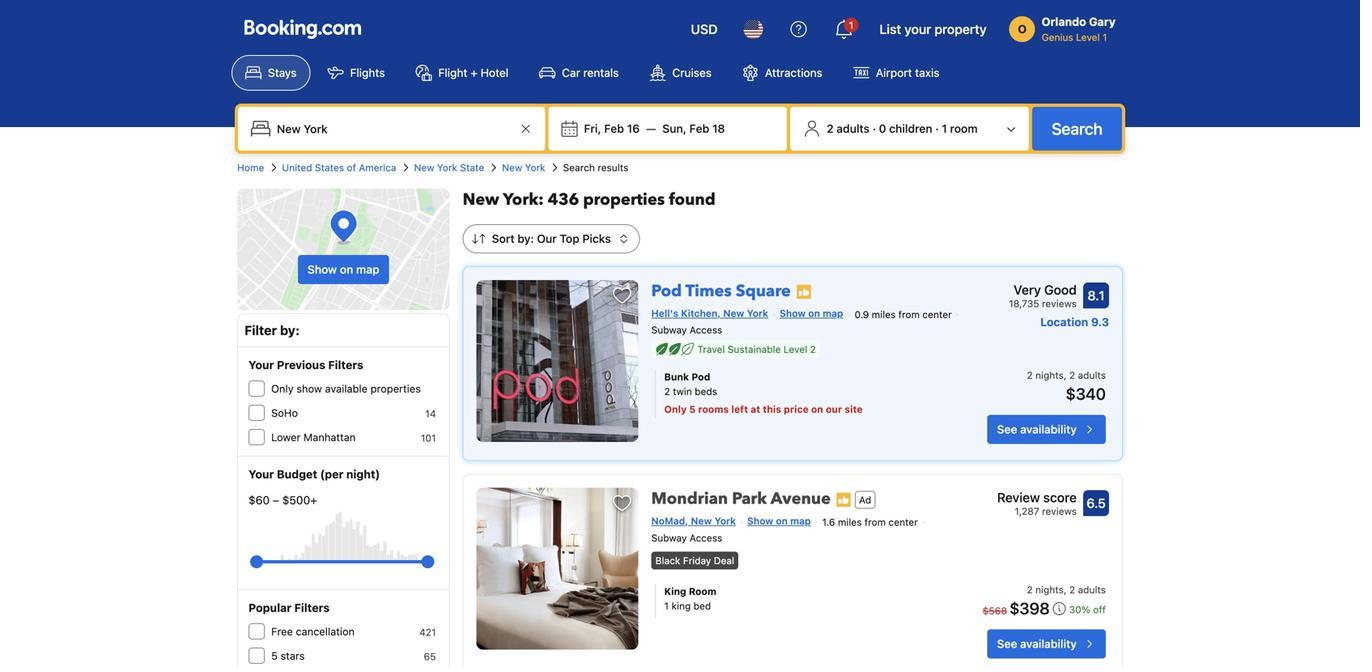 Task type: vqa. For each thing, say whether or not it's contained in the screenshot.
center
yes



Task type: locate. For each thing, give the bounding box(es) containing it.
0 vertical spatial your
[[249, 358, 274, 372]]

1 see availability from the top
[[998, 423, 1077, 436]]

1 vertical spatial search
[[563, 162, 595, 173]]

1 vertical spatial only
[[665, 404, 687, 415]]

miles right 1.6
[[838, 517, 862, 528]]

1 vertical spatial map
[[823, 308, 844, 319]]

0 vertical spatial filters
[[328, 358, 364, 372]]

421
[[420, 627, 436, 638]]

picks
[[583, 232, 611, 245]]

good
[[1045, 282, 1077, 298]]

1 vertical spatial your
[[249, 468, 274, 481]]

see availability link down $398
[[988, 630, 1106, 659]]

map inside 'button'
[[356, 263, 380, 276]]

$568
[[983, 606, 1008, 617]]

nomad, new york
[[652, 516, 736, 527]]

york inside new york state link
[[437, 162, 458, 173]]

off
[[1094, 604, 1106, 616]]

1 vertical spatial from
[[865, 517, 886, 528]]

1 vertical spatial availability
[[1021, 638, 1077, 651]]

2 vertical spatial show
[[748, 516, 774, 527]]

1
[[849, 19, 854, 31], [1103, 32, 1108, 43], [942, 122, 948, 135], [665, 601, 669, 612]]

1 horizontal spatial miles
[[872, 309, 896, 320]]

center inside '0.9 miles from center subway access'
[[923, 309, 952, 320]]

level
[[1077, 32, 1100, 43], [784, 344, 808, 355]]

filters up only show available properties
[[328, 358, 364, 372]]

adults inside "dropdown button"
[[837, 122, 870, 135]]

1 left the room
[[942, 122, 948, 135]]

flight + hotel link
[[402, 55, 522, 91]]

1 horizontal spatial search
[[1052, 119, 1103, 138]]

1 horizontal spatial from
[[899, 309, 920, 320]]

0 vertical spatial only
[[271, 383, 294, 395]]

1 down gary
[[1103, 32, 1108, 43]]

2 horizontal spatial map
[[823, 308, 844, 319]]

by:
[[518, 232, 534, 245], [280, 323, 300, 338]]

1 see from the top
[[998, 423, 1018, 436]]

your for your previous filters
[[249, 358, 274, 372]]

2 see availability link from the top
[[988, 630, 1106, 659]]

from down ad
[[865, 517, 886, 528]]

reviews down score
[[1043, 506, 1077, 517]]

1 reviews from the top
[[1043, 298, 1077, 309]]

2 up 30%
[[1070, 585, 1076, 596]]

adults up 30% off
[[1078, 585, 1106, 596]]

bunk pod 2 twin beds only 5 rooms left at this price on our site
[[665, 372, 863, 415]]

1 vertical spatial by:
[[280, 323, 300, 338]]

filters up free cancellation
[[295, 601, 330, 615]]

show inside 'button'
[[308, 263, 337, 276]]

reviews inside very good 18,735 reviews
[[1043, 298, 1077, 309]]

this property is part of our preferred partner program. it's committed to providing excellent service and good value. it'll pay us a higher commission if you make a booking. image for avenue
[[836, 492, 852, 508]]

properties down results
[[584, 189, 665, 211]]

2 up $398
[[1027, 585, 1033, 596]]

0 vertical spatial adults
[[837, 122, 870, 135]]

sort
[[492, 232, 515, 245]]

0 horizontal spatial 5
[[271, 650, 278, 662]]

center for pod times square
[[923, 309, 952, 320]]

$60
[[249, 494, 270, 507]]

access inside "1.6 miles from center subway access"
[[690, 532, 723, 544]]

by: for filter
[[280, 323, 300, 338]]

2 vertical spatial show on map
[[748, 516, 811, 527]]

0 horizontal spatial search
[[563, 162, 595, 173]]

1 vertical spatial see
[[998, 638, 1018, 651]]

2 availability from the top
[[1021, 638, 1077, 651]]

your down filter
[[249, 358, 274, 372]]

nomad,
[[652, 516, 689, 527]]

level down '0.9 miles from center subway access'
[[784, 344, 808, 355]]

2 down 18,735
[[1027, 370, 1033, 381]]

only
[[271, 383, 294, 395], [665, 404, 687, 415]]

map for mondrian park avenue
[[791, 516, 811, 527]]

2 subway from the top
[[652, 532, 687, 544]]

0 horizontal spatial center
[[889, 517, 918, 528]]

new up york:
[[502, 162, 523, 173]]

1 vertical spatial filters
[[295, 601, 330, 615]]

2 vertical spatial map
[[791, 516, 811, 527]]

0 vertical spatial nights
[[1036, 370, 1064, 381]]

1 vertical spatial show
[[780, 308, 806, 319]]

1 subway from the top
[[652, 325, 687, 336]]

subway inside "1.6 miles from center subway access"
[[652, 532, 687, 544]]

score
[[1044, 490, 1077, 506]]

2 horizontal spatial show
[[780, 308, 806, 319]]

new york state link
[[414, 160, 484, 175]]

1 horizontal spatial 5
[[690, 404, 696, 415]]

previous
[[277, 358, 326, 372]]

436
[[548, 189, 579, 211]]

from right the 0.9
[[899, 309, 920, 320]]

0 vertical spatial search
[[1052, 119, 1103, 138]]

Where are you going? field
[[271, 114, 516, 143]]

—
[[646, 122, 656, 135]]

1 access from the top
[[690, 325, 723, 336]]

0 vertical spatial ,
[[1064, 370, 1067, 381]]

0 vertical spatial properties
[[584, 189, 665, 211]]

square
[[736, 280, 791, 303]]

deal
[[714, 555, 735, 567]]

by: right filter
[[280, 323, 300, 338]]

1 vertical spatial adults
[[1078, 370, 1106, 381]]

pod times square image
[[477, 280, 639, 442]]

see availability for bunk pod 2 twin beds only 5 rooms left at this price on our site
[[998, 423, 1077, 436]]

0 horizontal spatial feb
[[604, 122, 624, 135]]

1 vertical spatial center
[[889, 517, 918, 528]]

popular filters
[[249, 601, 330, 615]]

pod inside bunk pod 2 twin beds only 5 rooms left at this price on our site
[[692, 372, 711, 383]]

1 nights from the top
[[1036, 370, 1064, 381]]

1 horizontal spatial show
[[748, 516, 774, 527]]

0 vertical spatial show on map
[[308, 263, 380, 276]]

new for new york state
[[414, 162, 435, 173]]

show on map
[[308, 263, 380, 276], [780, 308, 844, 319], [748, 516, 811, 527]]

bed
[[694, 601, 711, 612]]

0 horizontal spatial by:
[[280, 323, 300, 338]]

see down $568
[[998, 638, 1018, 651]]

0 vertical spatial access
[[690, 325, 723, 336]]

search
[[1052, 119, 1103, 138], [563, 162, 595, 173]]

sustainable
[[728, 344, 781, 355]]

0 vertical spatial level
[[1077, 32, 1100, 43]]

0 vertical spatial see
[[998, 423, 1018, 436]]

subway down the hell's
[[652, 325, 687, 336]]

0 horizontal spatial ·
[[873, 122, 876, 135]]

see up review
[[998, 423, 1018, 436]]

2 see from the top
[[998, 638, 1018, 651]]

search inside button
[[1052, 119, 1103, 138]]

0 vertical spatial from
[[899, 309, 920, 320]]

center
[[923, 309, 952, 320], [889, 517, 918, 528]]

1 horizontal spatial center
[[923, 309, 952, 320]]

location 9.3
[[1041, 315, 1110, 329]]

1 vertical spatial see availability link
[[988, 630, 1106, 659]]

0 horizontal spatial pod
[[652, 280, 682, 303]]

level down gary
[[1077, 32, 1100, 43]]

$398
[[1010, 599, 1050, 618]]

1 vertical spatial nights
[[1036, 585, 1064, 596]]

1 horizontal spatial only
[[665, 404, 687, 415]]

lower
[[271, 431, 301, 443]]

1 vertical spatial show on map
[[780, 308, 844, 319]]

nights down 'location'
[[1036, 370, 1064, 381]]

hotel
[[481, 66, 509, 79]]

states
[[315, 162, 344, 173]]

your budget (per night)
[[249, 468, 380, 481]]

united
[[282, 162, 312, 173]]

1,287
[[1015, 506, 1040, 517]]

1 vertical spatial miles
[[838, 517, 862, 528]]

1.6 miles from center subway access
[[652, 517, 918, 544]]

1 horizontal spatial pod
[[692, 372, 711, 383]]

york up york:
[[525, 162, 546, 173]]

2 vertical spatial adults
[[1078, 585, 1106, 596]]

center inside "1.6 miles from center subway access"
[[889, 517, 918, 528]]

2 left twin
[[665, 386, 670, 397]]

access down hell's kitchen, new york
[[690, 325, 723, 336]]

1 vertical spatial reviews
[[1043, 506, 1077, 517]]

see availability link down 2 nights , 2 adults $340
[[988, 415, 1106, 444]]

this property is part of our preferred partner program. it's committed to providing excellent service and good value. it'll pay us a higher commission if you make a booking. image
[[796, 284, 812, 300], [836, 492, 852, 508], [836, 492, 852, 508]]

top
[[560, 232, 580, 245]]

list
[[880, 21, 902, 37]]

access inside '0.9 miles from center subway access'
[[690, 325, 723, 336]]

king room link
[[665, 585, 938, 599]]

search for search results
[[563, 162, 595, 173]]

new
[[414, 162, 435, 173], [502, 162, 523, 173], [463, 189, 499, 211], [724, 308, 745, 319], [691, 516, 712, 527]]

1 see availability link from the top
[[988, 415, 1106, 444]]

show
[[308, 263, 337, 276], [780, 308, 806, 319], [748, 516, 774, 527]]

0 horizontal spatial properties
[[371, 383, 421, 395]]

availability for bunk pod 2 twin beds only 5 rooms left at this price on our site
[[1021, 423, 1077, 436]]

miles for square
[[872, 309, 896, 320]]

cruises link
[[636, 55, 726, 91]]

list your property link
[[870, 10, 997, 49]]

nights inside 2 nights , 2 adults $340
[[1036, 370, 1064, 381]]

, inside 2 nights , 2 adults $340
[[1064, 370, 1067, 381]]

see availability down $398
[[998, 638, 1077, 651]]

nights up $398
[[1036, 585, 1064, 596]]

1 horizontal spatial map
[[791, 516, 811, 527]]

2 feb from the left
[[690, 122, 710, 135]]

2
[[827, 122, 834, 135], [810, 344, 816, 355], [1027, 370, 1033, 381], [1070, 370, 1076, 381], [665, 386, 670, 397], [1027, 585, 1033, 596], [1070, 585, 1076, 596]]

0 horizontal spatial level
[[784, 344, 808, 355]]

0 horizontal spatial from
[[865, 517, 886, 528]]

0 horizontal spatial only
[[271, 383, 294, 395]]

see availability link
[[988, 415, 1106, 444], [988, 630, 1106, 659]]

york down square
[[747, 308, 769, 319]]

properties
[[584, 189, 665, 211], [371, 383, 421, 395]]

1 vertical spatial pod
[[692, 372, 711, 383]]

30% off
[[1070, 604, 1106, 616]]

pod up the hell's
[[652, 280, 682, 303]]

0 vertical spatial see availability link
[[988, 415, 1106, 444]]

new york: 436 properties found
[[463, 189, 716, 211]]

1 vertical spatial properties
[[371, 383, 421, 395]]

65
[[424, 651, 436, 663]]

flight
[[439, 66, 468, 79]]

airport taxis link
[[840, 55, 954, 91]]

0 horizontal spatial miles
[[838, 517, 862, 528]]

1 vertical spatial access
[[690, 532, 723, 544]]

101
[[421, 433, 436, 444]]

1 feb from the left
[[604, 122, 624, 135]]

hell's kitchen, new york
[[652, 308, 769, 319]]

from inside "1.6 miles from center subway access"
[[865, 517, 886, 528]]

center right the 0.9
[[923, 309, 952, 320]]

0 vertical spatial availability
[[1021, 423, 1077, 436]]

access for pod
[[690, 325, 723, 336]]

feb left 18
[[690, 122, 710, 135]]

miles inside "1.6 miles from center subway access"
[[838, 517, 862, 528]]

0 vertical spatial by:
[[518, 232, 534, 245]]

pod up the beds
[[692, 372, 711, 383]]

1 vertical spatial subway
[[652, 532, 687, 544]]

flights
[[350, 66, 385, 79]]

adults up $340
[[1078, 370, 1106, 381]]

only up soho
[[271, 383, 294, 395]]

availability down 2 nights , 2 adults $340
[[1021, 423, 1077, 436]]

2 adults · 0 children · 1 room
[[827, 122, 978, 135]]

new for new york: 436 properties found
[[463, 189, 499, 211]]

on inside bunk pod 2 twin beds only 5 rooms left at this price on our site
[[812, 404, 824, 415]]

king
[[672, 601, 691, 612]]

feb
[[604, 122, 624, 135], [690, 122, 710, 135]]

14
[[425, 408, 436, 420]]

2 your from the top
[[249, 468, 274, 481]]

0.9
[[855, 309, 869, 320]]

· right children in the top of the page
[[936, 122, 939, 135]]

2 left 0
[[827, 122, 834, 135]]

1 horizontal spatial by:
[[518, 232, 534, 245]]

2 reviews from the top
[[1043, 506, 1077, 517]]

reviews for good
[[1043, 298, 1077, 309]]

times
[[686, 280, 732, 303]]

1 left list in the right of the page
[[849, 19, 854, 31]]

orlando gary genius level 1
[[1042, 15, 1116, 43]]

adults inside 2 nights , 2 adults $340
[[1078, 370, 1106, 381]]

1 horizontal spatial feb
[[690, 122, 710, 135]]

1 vertical spatial level
[[784, 344, 808, 355]]

access down nomad, new york
[[690, 532, 723, 544]]

1 vertical spatial see availability
[[998, 638, 1077, 651]]

2 access from the top
[[690, 532, 723, 544]]

reviews inside review score 1,287 reviews
[[1043, 506, 1077, 517]]

8.1
[[1088, 288, 1105, 303]]

from inside '0.9 miles from center subway access'
[[899, 309, 920, 320]]

very
[[1014, 282, 1042, 298]]

flight + hotel
[[439, 66, 509, 79]]

adults left 0
[[837, 122, 870, 135]]

0 vertical spatial reviews
[[1043, 298, 1077, 309]]

1 vertical spatial ,
[[1064, 585, 1067, 596]]

site
[[845, 404, 863, 415]]

center right 1.6
[[889, 517, 918, 528]]

0
[[879, 122, 887, 135]]

5 left stars
[[271, 650, 278, 662]]

rooms
[[698, 404, 729, 415]]

0 horizontal spatial map
[[356, 263, 380, 276]]

our
[[537, 232, 557, 245]]

mondrian
[[652, 488, 728, 510]]

1 availability from the top
[[1021, 423, 1077, 436]]

reviews for score
[[1043, 506, 1077, 517]]

0 vertical spatial see availability
[[998, 423, 1077, 436]]

show on map for mondrian park avenue
[[748, 516, 811, 527]]

from for mondrian park avenue
[[865, 517, 886, 528]]

reviews down good
[[1043, 298, 1077, 309]]

1 horizontal spatial ·
[[936, 122, 939, 135]]

your up $60
[[249, 468, 274, 481]]

king
[[665, 586, 687, 597]]

0 horizontal spatial show
[[308, 263, 337, 276]]

properties right the available
[[371, 383, 421, 395]]

york left state
[[437, 162, 458, 173]]

car rentals
[[562, 66, 619, 79]]

0 vertical spatial center
[[923, 309, 952, 320]]

2 nights , 2 adults
[[1027, 585, 1106, 596]]

new right america
[[414, 162, 435, 173]]

group
[[257, 549, 428, 575]]

2 nights from the top
[[1036, 585, 1064, 596]]

0 vertical spatial subway
[[652, 325, 687, 336]]

adults for 2 nights , 2 adults
[[1078, 585, 1106, 596]]

5 down twin
[[690, 404, 696, 415]]

1 your from the top
[[249, 358, 274, 372]]

0 vertical spatial show
[[308, 263, 337, 276]]

reviews
[[1043, 298, 1077, 309], [1043, 506, 1077, 517]]

subway inside '0.9 miles from center subway access'
[[652, 325, 687, 336]]

2 , from the top
[[1064, 585, 1067, 596]]

only down twin
[[665, 404, 687, 415]]

see availability down 2 nights , 2 adults $340
[[998, 423, 1077, 436]]

from for pod times square
[[899, 309, 920, 320]]

york down mondrian park avenue
[[715, 516, 736, 527]]

1 , from the top
[[1064, 370, 1067, 381]]

0 vertical spatial map
[[356, 263, 380, 276]]

miles inside '0.9 miles from center subway access'
[[872, 309, 896, 320]]

new york link
[[502, 160, 546, 175]]

united states of america link
[[282, 160, 396, 175]]

by: left our
[[518, 232, 534, 245]]

car rentals link
[[526, 55, 633, 91]]

0 vertical spatial 5
[[690, 404, 696, 415]]

2 see availability from the top
[[998, 638, 1077, 651]]

availability down $398
[[1021, 638, 1077, 651]]

1 horizontal spatial level
[[1077, 32, 1100, 43]]

miles right the 0.9
[[872, 309, 896, 320]]

feb left 16
[[604, 122, 624, 135]]

2 down '0.9 miles from center subway access'
[[810, 344, 816, 355]]

scored 6.5 element
[[1084, 491, 1110, 516]]

subway down nomad,
[[652, 532, 687, 544]]

1 horizontal spatial properties
[[584, 189, 665, 211]]

0 vertical spatial miles
[[872, 309, 896, 320]]

1 left king
[[665, 601, 669, 612]]

new down state
[[463, 189, 499, 211]]

· left 0
[[873, 122, 876, 135]]

price
[[784, 404, 809, 415]]



Task type: describe. For each thing, give the bounding box(es) containing it.
sun,
[[663, 122, 687, 135]]

new for new york
[[502, 162, 523, 173]]

1.6
[[823, 517, 836, 528]]

booking.com image
[[245, 19, 361, 39]]

new york state
[[414, 162, 484, 173]]

home link
[[237, 160, 264, 175]]

fri,
[[584, 122, 601, 135]]

2 · from the left
[[936, 122, 939, 135]]

new down mondrian at the bottom
[[691, 516, 712, 527]]

o
[[1018, 22, 1027, 36]]

see availability for king room 1 king bed
[[998, 638, 1077, 651]]

kitchen,
[[681, 308, 721, 319]]

1 inside dropdown button
[[849, 19, 854, 31]]

show on map button
[[298, 255, 389, 284]]

nights for 2 nights , 2 adults
[[1036, 585, 1064, 596]]

level inside the orlando gary genius level 1
[[1077, 32, 1100, 43]]

manhattan
[[304, 431, 356, 443]]

show
[[297, 383, 322, 395]]

center for mondrian park avenue
[[889, 517, 918, 528]]

0 vertical spatial pod
[[652, 280, 682, 303]]

properties for available
[[371, 383, 421, 395]]

found
[[669, 189, 716, 211]]

very good element
[[1009, 280, 1077, 300]]

sort by: our top picks
[[492, 232, 611, 245]]

friday
[[683, 555, 711, 567]]

18,735
[[1009, 298, 1040, 309]]

pod times square
[[652, 280, 791, 303]]

black friday deal
[[656, 555, 735, 567]]

this property is part of our preferred partner program. it's committed to providing excellent service and good value. it'll pay us a higher commission if you make a booking. image for square
[[796, 284, 812, 300]]

+
[[471, 66, 478, 79]]

, for 2 nights , 2 adults
[[1064, 585, 1067, 596]]

york inside new york link
[[525, 162, 546, 173]]

18
[[713, 122, 725, 135]]

property
[[935, 21, 987, 37]]

show on map for pod times square
[[780, 308, 844, 319]]

car
[[562, 66, 581, 79]]

miles for avenue
[[838, 517, 862, 528]]

new down pod times square in the top of the page
[[724, 308, 745, 319]]

mondrian park avenue link
[[652, 482, 831, 510]]

search results updated. new york: 436 properties found. element
[[463, 189, 1123, 211]]

only inside bunk pod 2 twin beds only 5 rooms left at this price on our site
[[665, 404, 687, 415]]

this property is part of our preferred partner program. it's committed to providing excellent service and good value. it'll pay us a higher commission if you make a booking. image
[[796, 284, 812, 300]]

1 inside king room 1 king bed
[[665, 601, 669, 612]]

1 vertical spatial 5
[[271, 650, 278, 662]]

stars
[[281, 650, 305, 662]]

by: for sort
[[518, 232, 534, 245]]

usd button
[[681, 10, 728, 49]]

$500+
[[282, 494, 317, 507]]

review score 1,287 reviews
[[998, 490, 1077, 517]]

see for king room 1 king bed
[[998, 638, 1018, 651]]

search button
[[1033, 107, 1123, 151]]

america
[[359, 162, 396, 173]]

6.5
[[1087, 496, 1106, 511]]

subway for pod
[[652, 325, 687, 336]]

left
[[732, 404, 748, 415]]

mondrian park avenue image
[[477, 488, 639, 650]]

home
[[237, 162, 264, 173]]

stays link
[[232, 55, 311, 91]]

$340
[[1066, 384, 1106, 404]]

(per
[[320, 468, 344, 481]]

list your property
[[880, 21, 987, 37]]

2 inside bunk pod 2 twin beds only 5 rooms left at this price on our site
[[665, 386, 670, 397]]

1 inside the orlando gary genius level 1
[[1103, 32, 1108, 43]]

cruises
[[673, 66, 712, 79]]

properties for 436
[[584, 189, 665, 211]]

airport taxis
[[876, 66, 940, 79]]

subway for mondrian
[[652, 532, 687, 544]]

adults for 2 nights , 2 adults $340
[[1078, 370, 1106, 381]]

1 button
[[825, 10, 864, 49]]

–
[[273, 494, 279, 507]]

9.3
[[1092, 315, 1110, 329]]

twin
[[673, 386, 692, 397]]

soho
[[271, 407, 298, 419]]

night)
[[347, 468, 380, 481]]

orlando
[[1042, 15, 1087, 28]]

2 adults · 0 children · 1 room button
[[797, 113, 1023, 144]]

5 inside bunk pod 2 twin beds only 5 rooms left at this price on our site
[[690, 404, 696, 415]]

ad
[[859, 494, 872, 506]]

review score element
[[998, 488, 1077, 508]]

location
[[1041, 315, 1089, 329]]

gary
[[1090, 15, 1116, 28]]

bunk
[[665, 372, 689, 383]]

, for 2 nights , 2 adults $340
[[1064, 370, 1067, 381]]

map for pod times square
[[823, 308, 844, 319]]

cancellation
[[296, 626, 355, 638]]

your for your budget (per night)
[[249, 468, 274, 481]]

2 inside 2 adults · 0 children · 1 room "dropdown button"
[[827, 122, 834, 135]]

show for pod times square
[[780, 308, 806, 319]]

mondrian park avenue
[[652, 488, 831, 510]]

bunk pod link
[[665, 370, 938, 384]]

nights for 2 nights , 2 adults $340
[[1036, 370, 1064, 381]]

on inside 'button'
[[340, 263, 353, 276]]

only show available properties
[[271, 383, 421, 395]]

2 up $340
[[1070, 370, 1076, 381]]

children
[[890, 122, 933, 135]]

see for bunk pod 2 twin beds only 5 rooms left at this price on our site
[[998, 423, 1018, 436]]

lower manhattan
[[271, 431, 356, 443]]

pod times square link
[[652, 274, 791, 303]]

access for mondrian
[[690, 532, 723, 544]]

this
[[763, 404, 782, 415]]

search results
[[563, 162, 629, 173]]

1 · from the left
[[873, 122, 876, 135]]

travel sustainable level 2
[[698, 344, 816, 355]]

show on map inside 'button'
[[308, 263, 380, 276]]

very good 18,735 reviews
[[1009, 282, 1077, 309]]

search for search
[[1052, 119, 1103, 138]]

stays
[[268, 66, 297, 79]]

avenue
[[771, 488, 831, 510]]

1 inside "dropdown button"
[[942, 122, 948, 135]]

popular
[[249, 601, 292, 615]]

attractions link
[[729, 55, 837, 91]]

genius
[[1042, 32, 1074, 43]]

5 stars
[[271, 650, 305, 662]]

show for mondrian park avenue
[[748, 516, 774, 527]]

review
[[998, 490, 1041, 506]]

results
[[598, 162, 629, 173]]

our
[[826, 404, 843, 415]]

sun, feb 18 button
[[656, 114, 732, 143]]

room
[[951, 122, 978, 135]]

scored 8.1 element
[[1084, 283, 1110, 309]]

united states of america
[[282, 162, 396, 173]]

of
[[347, 162, 356, 173]]

your account menu orlando gary genius level 1 element
[[1010, 7, 1123, 45]]

see availability link for bunk pod 2 twin beds only 5 rooms left at this price on our site
[[988, 415, 1106, 444]]

taxis
[[916, 66, 940, 79]]

0.9 miles from center subway access
[[652, 309, 952, 336]]

see availability link for king room 1 king bed
[[988, 630, 1106, 659]]

availability for king room 1 king bed
[[1021, 638, 1077, 651]]



